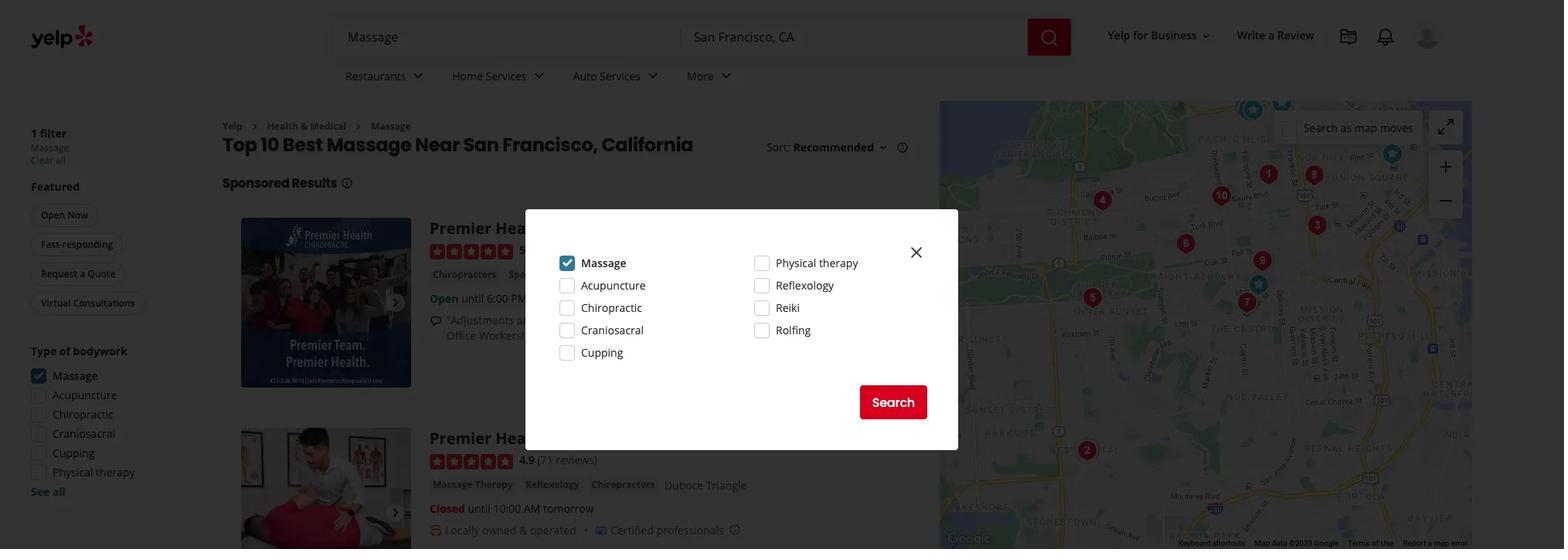Task type: vqa. For each thing, say whether or not it's contained in the screenshot.
16 chevron down v2 ICON on the right top of the page
yes



Task type: locate. For each thing, give the bounding box(es) containing it.
health up '5.0'
[[496, 218, 548, 239]]

& down am
[[519, 523, 527, 538]]

info icon image
[[729, 524, 741, 536], [729, 524, 741, 536]]

0 vertical spatial group
[[1429, 151, 1463, 219]]

for inside button
[[1133, 28, 1148, 43]]

massage right best
[[327, 132, 411, 158]]

san
[[463, 132, 499, 158]]

cupping down 236-
[[581, 346, 623, 360]]

24 chevron down v2 image
[[409, 67, 428, 85], [644, 67, 662, 85], [717, 67, 736, 85]]

previous image
[[247, 294, 266, 313], [247, 504, 266, 523]]

services for home services
[[486, 68, 527, 83]]

acupuncture inside search dialog
[[581, 278, 646, 293]]

2 services from the left
[[600, 68, 641, 83]]

reviews) down premier health chiropractic castro
[[556, 453, 597, 468]]

premier up 4.9 star rating image
[[430, 429, 492, 449]]

all inside group
[[52, 485, 66, 499]]

home inside "home services" link
[[452, 68, 483, 83]]

0 vertical spatial a
[[1269, 28, 1275, 43]]

2 and from the left
[[831, 313, 850, 328]]

keyboard shortcuts button
[[1179, 539, 1246, 550]]

1 vertical spatial health
[[496, 218, 548, 239]]

until up locally
[[468, 501, 491, 516]]

open left now
[[41, 209, 65, 222]]

auto
[[573, 68, 597, 83]]

premier up '5 star rating' image
[[430, 218, 492, 239]]

1 vertical spatial 16 info v2 image
[[340, 177, 353, 190]]

massage therapy button up your
[[592, 267, 679, 283]]

2 vertical spatial health
[[496, 429, 548, 449]]

©2023
[[1289, 540, 1313, 548]]

as
[[1341, 120, 1352, 135]]

to
[[647, 328, 658, 343]]

0 vertical spatial therapy
[[819, 256, 858, 271]]

angel health center massage & spa image
[[1206, 181, 1237, 212]]

1 vertical spatial physical
[[53, 465, 93, 480]]

0 vertical spatial premier health chiropractic image
[[1238, 95, 1269, 126]]

reflexology inside search dialog
[[776, 278, 834, 293]]

0 vertical spatial yelp
[[1108, 28, 1130, 43]]

ricky fishman, dc image
[[1266, 88, 1297, 119]]

chiropractic inside group
[[53, 407, 114, 422]]

0 horizontal spatial for
[[621, 313, 635, 328]]

data
[[1272, 540, 1287, 548]]

a right "report"
[[1428, 540, 1432, 548]]

1 horizontal spatial 16 info v2 image
[[897, 142, 909, 154]]

1 vertical spatial reflexology
[[525, 478, 579, 491]]

yelp left 10
[[223, 120, 243, 133]]

massage
[[371, 120, 411, 133], [327, 132, 411, 158], [31, 141, 69, 155], [581, 256, 627, 271], [595, 268, 635, 281], [53, 369, 98, 383], [433, 478, 473, 491]]

1 vertical spatial open
[[430, 291, 459, 306]]

services right auto
[[600, 68, 641, 83]]

home up top 10 best massage near san francisco, california
[[452, 68, 483, 83]]

of left the use
[[1372, 540, 1379, 548]]

24 chevron down v2 image inside more link
[[717, 67, 736, 85]]

0 vertical spatial acupuncture
[[581, 278, 646, 293]]

yelp link
[[223, 120, 243, 133]]

2 24 chevron down v2 image from the left
[[644, 67, 662, 85]]

16 chevron right v2 image right "medical"
[[353, 120, 365, 133]]

a for request
[[80, 267, 85, 281]]

map for error
[[1434, 540, 1450, 548]]

see
[[31, 485, 50, 499]]

physical therapy up see all
[[53, 465, 135, 480]]

1 vertical spatial slideshow element
[[241, 429, 411, 550]]

enchanted massage image
[[1077, 283, 1108, 314]]

chiropractors button
[[430, 267, 500, 283], [588, 478, 658, 493]]

slideshow element
[[241, 218, 411, 388], [241, 429, 411, 550]]

chiropractors down '5 star rating' image
[[433, 268, 497, 281]]

24 chevron down v2 image right auto services
[[644, 67, 662, 85]]

1 horizontal spatial a
[[1269, 28, 1275, 43]]

1 vertical spatial cupping
[[53, 446, 95, 461]]

a for report
[[1428, 540, 1432, 548]]

1 vertical spatial map
[[1434, 540, 1450, 548]]

wela thai massage and spa image
[[1232, 288, 1263, 318]]

236-
[[598, 328, 620, 343]]

cupping
[[581, 346, 623, 360], [53, 446, 95, 461]]

expand map image
[[1437, 117, 1455, 136]]

massage therapy button for the leftmost massage therapy link
[[430, 478, 516, 493]]

for
[[1133, 28, 1148, 43], [621, 313, 635, 328]]

0 vertical spatial craniosacral
[[581, 323, 644, 338]]

shortcuts
[[1213, 540, 1246, 548]]

a inside button
[[80, 267, 85, 281]]

map left error
[[1434, 540, 1450, 548]]

previous image for premier health chiropractic castro
[[247, 504, 266, 523]]

0 vertical spatial of
[[59, 344, 70, 359]]

1 horizontal spatial physical therapy
[[776, 256, 858, 271]]

chiropractors up certified
[[591, 478, 655, 491]]

0 vertical spatial &
[[301, 120, 308, 133]]

16 locally owned v2 image
[[430, 525, 442, 537]]

1 vertical spatial premier
[[430, 429, 492, 449]]

health up 4.9
[[496, 429, 548, 449]]

1 slideshow element from the top
[[241, 218, 411, 388]]

yelp inside button
[[1108, 28, 1130, 43]]

1 vertical spatial physical therapy
[[53, 465, 135, 480]]

1 horizontal spatial search
[[1304, 120, 1338, 135]]

zoom in image
[[1437, 157, 1455, 176]]

0 horizontal spatial 16 chevron right v2 image
[[249, 120, 261, 133]]

massage therapy link up your
[[592, 267, 679, 283]]

24 chevron down v2 image inside auto services link
[[644, 67, 662, 85]]

premier
[[430, 218, 492, 239], [430, 429, 492, 449]]

0 vertical spatial for
[[1133, 28, 1148, 43]]

sort:
[[767, 140, 790, 155]]

chiropractors link
[[430, 267, 500, 283], [588, 478, 658, 493]]

24 chevron down v2 image right restaurants
[[409, 67, 428, 85]]

chiropractors
[[433, 268, 497, 281], [591, 478, 655, 491]]

siam orchid traditional thai massage image
[[1302, 210, 1333, 241]]

1 horizontal spatial massage therapy
[[595, 268, 676, 281]]

home right athletes on the right bottom of the page
[[853, 313, 884, 328]]

0 vertical spatial open
[[41, 209, 65, 222]]

1 horizontal spatial of
[[1372, 540, 1379, 548]]

"adjustments and soft tissue care for your full body. specializing in athletes and home office workers! call us at 415-236-1810 to book now."
[[447, 313, 884, 343]]

reflexology up the reiki
[[776, 278, 834, 293]]

fast-responding button
[[31, 233, 123, 257]]

0 horizontal spatial therapy
[[96, 465, 135, 480]]

1 vertical spatial massage therapy button
[[430, 478, 516, 493]]

write a review link
[[1231, 22, 1321, 50]]

1 horizontal spatial open
[[430, 291, 459, 306]]

book
[[661, 328, 686, 343]]

open inside "button"
[[41, 209, 65, 222]]

chiropractors link up certified
[[588, 478, 658, 493]]

and right athletes on the right bottom of the page
[[831, 313, 850, 328]]

24 chevron down v2 image for restaurants
[[409, 67, 428, 85]]

yelp left business
[[1108, 28, 1130, 43]]

search inside button
[[872, 394, 915, 412]]

24 chevron down v2 image right more
[[717, 67, 736, 85]]

acupuncture down type of bodywork
[[53, 388, 117, 403]]

0 vertical spatial therapy
[[638, 268, 676, 281]]

0 vertical spatial all
[[56, 154, 66, 167]]

1 horizontal spatial home
[[853, 313, 884, 328]]

0 vertical spatial physical
[[776, 256, 816, 271]]

1
[[31, 126, 37, 141]]

body.
[[683, 313, 711, 328]]

1 horizontal spatial 16 chevron right v2 image
[[353, 120, 365, 133]]

16 info v2 image right results on the left top
[[340, 177, 353, 190]]

0 vertical spatial health
[[267, 120, 298, 133]]

0 horizontal spatial map
[[1355, 120, 1378, 135]]

1 vertical spatial chiropractors
[[591, 478, 655, 491]]

medicine
[[541, 268, 583, 281]]

health for premier health chiropractic
[[496, 218, 548, 239]]

massage therapy link down 4.9 star rating image
[[430, 478, 516, 493]]

group
[[1429, 151, 1463, 219], [26, 344, 192, 500]]

1 horizontal spatial physical
[[776, 256, 816, 271]]

0 vertical spatial premier health chiropractic castro image
[[1243, 270, 1274, 301]]

0 vertical spatial home
[[452, 68, 483, 83]]

1 premier from the top
[[430, 218, 492, 239]]

chiropractic down type of bodywork
[[53, 407, 114, 422]]

chiropractic
[[552, 218, 646, 239], [581, 301, 642, 315], [53, 407, 114, 422], [552, 429, 646, 449]]

close image
[[907, 243, 926, 262]]

virtual consultations button
[[31, 292, 145, 315]]

a for write
[[1269, 28, 1275, 43]]

0 vertical spatial physical therapy
[[776, 256, 858, 271]]

0 vertical spatial search
[[1304, 120, 1338, 135]]

(71
[[538, 453, 553, 468]]

1 horizontal spatial and
[[831, 313, 850, 328]]

map
[[1355, 120, 1378, 135], [1434, 540, 1450, 548]]

massage therapy button down 4.9 star rating image
[[430, 478, 516, 493]]

auto services link
[[561, 56, 675, 100]]

1 vertical spatial search
[[872, 394, 915, 412]]

0 horizontal spatial acupuncture
[[53, 388, 117, 403]]

massage therapy
[[595, 268, 676, 281], [433, 478, 513, 491]]

services left 24 chevron down v2 icon
[[486, 68, 527, 83]]

0 horizontal spatial open
[[41, 209, 65, 222]]

business categories element
[[333, 56, 1442, 100]]

0 horizontal spatial home
[[452, 68, 483, 83]]

physical up the reiki
[[776, 256, 816, 271]]

0 horizontal spatial search
[[872, 394, 915, 412]]

0 vertical spatial reflexology
[[776, 278, 834, 293]]

workers!
[[479, 328, 524, 343]]

of right type
[[59, 344, 70, 359]]

auto services
[[573, 68, 641, 83]]

all right see
[[52, 485, 66, 499]]

terms of use link
[[1348, 540, 1394, 548]]

for left business
[[1133, 28, 1148, 43]]

16 info v2 image down business categories element
[[897, 142, 909, 154]]

until
[[462, 291, 484, 306], [468, 501, 491, 516]]

1 vertical spatial a
[[80, 267, 85, 281]]

massage link
[[371, 120, 411, 133]]

0 horizontal spatial 24 chevron down v2 image
[[409, 67, 428, 85]]

massage therapy button
[[592, 267, 679, 283], [430, 478, 516, 493]]

0 horizontal spatial chiropractors
[[433, 268, 497, 281]]

0 vertical spatial 16 info v2 image
[[897, 142, 909, 154]]

sports medicine link
[[506, 267, 586, 283]]

therapy for the leftmost massage therapy link
[[475, 478, 513, 491]]

physical therapy up the reiki
[[776, 256, 858, 271]]

reflexology inside button
[[525, 478, 579, 491]]

search as map moves
[[1304, 120, 1414, 135]]

yelp for yelp link
[[223, 120, 243, 133]]

open until 6:00 pm
[[430, 291, 527, 306]]

1 24 chevron down v2 image from the left
[[409, 67, 428, 85]]

415-
[[576, 328, 598, 343]]

yelp
[[1108, 28, 1130, 43], [223, 120, 243, 133]]

1 vertical spatial therapy
[[475, 478, 513, 491]]

use
[[1381, 540, 1394, 548]]

4.9 (71 reviews)
[[519, 453, 597, 468]]

therapy up your
[[638, 268, 676, 281]]

sponsored
[[223, 175, 290, 193]]

1 horizontal spatial massage therapy link
[[592, 267, 679, 283]]

craniosacral inside group
[[53, 427, 115, 441]]

cupping up see all
[[53, 446, 95, 461]]

map right as
[[1355, 120, 1378, 135]]

0 horizontal spatial group
[[26, 344, 192, 500]]

24 chevron down v2 image inside 'restaurants' link
[[409, 67, 428, 85]]

4.9 star rating image
[[430, 454, 513, 470]]

certified professionals
[[611, 523, 724, 538]]

2 horizontal spatial 24 chevron down v2 image
[[717, 67, 736, 85]]

chiropractors button up certified
[[588, 478, 658, 493]]

reflexology
[[776, 278, 834, 293], [525, 478, 579, 491]]

chiropractors for topmost chiropractors button
[[433, 268, 497, 281]]

0 horizontal spatial 16 info v2 image
[[340, 177, 353, 190]]

all
[[56, 154, 66, 167], [52, 485, 66, 499]]

massage down type of bodywork
[[53, 369, 98, 383]]

mysa day spa image
[[1072, 436, 1103, 467]]

1 next image from the top
[[386, 294, 405, 313]]

2 16 chevron right v2 image from the left
[[353, 120, 365, 133]]

1 vertical spatial of
[[1372, 540, 1379, 548]]

10:00
[[493, 501, 521, 516]]

results
[[292, 175, 337, 193]]

best
[[283, 132, 323, 158]]

physical up see all
[[53, 465, 93, 480]]

next image
[[386, 294, 405, 313], [386, 504, 405, 523]]

health
[[267, 120, 298, 133], [496, 218, 548, 239], [496, 429, 548, 449]]

0 vertical spatial until
[[462, 291, 484, 306]]

1 vertical spatial until
[[468, 501, 491, 516]]

open for open now
[[41, 209, 65, 222]]

until for premier health chiropractic castro
[[468, 501, 491, 516]]

yelp for business
[[1108, 28, 1197, 43]]

premier health chiropractic image
[[1238, 95, 1269, 126], [1377, 139, 1408, 170], [241, 218, 411, 388]]

and up call
[[517, 313, 536, 328]]

chiropractors link down '5 star rating' image
[[430, 267, 500, 283]]

reflexology down '4.9 (71 reviews)'
[[525, 478, 579, 491]]

locally
[[445, 523, 479, 538]]

16 certified professionals v2 image
[[595, 525, 608, 537]]

all right clear
[[56, 154, 66, 167]]

1 horizontal spatial reflexology
[[776, 278, 834, 293]]

more
[[687, 68, 714, 83]]

&
[[301, 120, 308, 133], [519, 523, 527, 538]]

& left "medical"
[[301, 120, 308, 133]]

0 horizontal spatial yelp
[[223, 120, 243, 133]]

acupuncture up care
[[581, 278, 646, 293]]

2 horizontal spatial a
[[1428, 540, 1432, 548]]

0 horizontal spatial of
[[59, 344, 70, 359]]

chiropractic inside search dialog
[[581, 301, 642, 315]]

physical inside group
[[53, 465, 93, 480]]

massage therapy up your
[[595, 268, 676, 281]]

athletes
[[787, 313, 828, 328]]

soft
[[539, 313, 559, 328]]

home
[[452, 68, 483, 83], [853, 313, 884, 328]]

5.0
[[519, 243, 535, 258]]

0 vertical spatial chiropractors button
[[430, 267, 500, 283]]

0 vertical spatial cupping
[[581, 346, 623, 360]]

1 vertical spatial reviews)
[[556, 453, 597, 468]]

None search field
[[335, 19, 1074, 56]]

therapy up the 10:00
[[475, 478, 513, 491]]

restaurants
[[346, 68, 406, 83]]

16 info v2 image
[[897, 142, 909, 154], [340, 177, 353, 190]]

2 slideshow element from the top
[[241, 429, 411, 550]]

services for auto services
[[600, 68, 641, 83]]

reviews) up medicine
[[562, 243, 604, 258]]

see all
[[31, 485, 66, 499]]

2 previous image from the top
[[247, 504, 266, 523]]

a
[[1269, 28, 1275, 43], [80, 267, 85, 281], [1428, 540, 1432, 548]]

1 horizontal spatial craniosacral
[[581, 323, 644, 338]]

a left quote
[[80, 267, 85, 281]]

0 vertical spatial reviews)
[[562, 243, 604, 258]]

1 vertical spatial craniosacral
[[53, 427, 115, 441]]

0 vertical spatial massage therapy link
[[592, 267, 679, 283]]

16 speech v2 image
[[430, 315, 442, 327]]

moves
[[1380, 120, 1414, 135]]

0 vertical spatial map
[[1355, 120, 1378, 135]]

body-soul-massage & skincare image
[[1247, 246, 1278, 277]]

1 vertical spatial yelp
[[223, 120, 243, 133]]

0 vertical spatial next image
[[386, 294, 405, 313]]

and
[[517, 313, 536, 328], [831, 313, 850, 328]]

0 horizontal spatial and
[[517, 313, 536, 328]]

1 vertical spatial massage therapy link
[[430, 478, 516, 493]]

map region
[[861, 0, 1564, 550]]

previous image for premier health chiropractic
[[247, 294, 266, 313]]

1 horizontal spatial therapy
[[819, 256, 858, 271]]

massage down filter
[[31, 141, 69, 155]]

health left "medical"
[[267, 120, 298, 133]]

fast-
[[41, 238, 62, 251]]

premier health chiropractic castro image
[[1243, 270, 1274, 301], [241, 429, 411, 550]]

reviews) for premier health chiropractic castro
[[556, 453, 597, 468]]

premier health chiropractic link
[[430, 218, 646, 239]]

therapy
[[819, 256, 858, 271], [96, 465, 135, 480]]

search button
[[860, 386, 928, 420]]

1 horizontal spatial for
[[1133, 28, 1148, 43]]

open up 16 speech v2 image on the left
[[430, 291, 459, 306]]

2 next image from the top
[[386, 504, 405, 523]]

search image
[[1040, 28, 1059, 47]]

until for premier health chiropractic
[[462, 291, 484, 306]]

chiropractic up '4.9 (71 reviews)'
[[552, 429, 646, 449]]

1 horizontal spatial chiropractors
[[591, 478, 655, 491]]

until up "adjustments
[[462, 291, 484, 306]]

of for terms
[[1372, 540, 1379, 548]]

group containing type of bodywork
[[26, 344, 192, 500]]

zoom out image
[[1437, 192, 1455, 210]]

chiropractors button down '5 star rating' image
[[430, 267, 500, 283]]

featured group
[[28, 179, 192, 318]]

1 previous image from the top
[[247, 294, 266, 313]]

cupping inside search dialog
[[581, 346, 623, 360]]

massage therapy down 4.9 star rating image
[[433, 478, 513, 491]]

1 vertical spatial all
[[52, 485, 66, 499]]

operated
[[530, 523, 576, 538]]

acupuncture
[[581, 278, 646, 293], [53, 388, 117, 403]]

a right write
[[1269, 28, 1275, 43]]

physical inside search dialog
[[776, 256, 816, 271]]

1 horizontal spatial chiropractors button
[[588, 478, 658, 493]]

1 services from the left
[[486, 68, 527, 83]]

duboce
[[665, 478, 704, 493]]

castro
[[650, 429, 701, 449]]

3 24 chevron down v2 image from the left
[[717, 67, 736, 85]]

1 horizontal spatial services
[[600, 68, 641, 83]]

1 vertical spatial massage therapy
[[433, 478, 513, 491]]

reviews)
[[562, 243, 604, 258], [556, 453, 597, 468]]

premier health chiropractic castro
[[430, 429, 701, 449]]

massage right (110
[[581, 256, 627, 271]]

1 vertical spatial previous image
[[247, 504, 266, 523]]

chiropractic up 236-
[[581, 301, 642, 315]]

for up 1810
[[621, 313, 635, 328]]

16 chevron right v2 image right yelp link
[[249, 120, 261, 133]]

16 chevron right v2 image for massage
[[353, 120, 365, 133]]

1 horizontal spatial therapy
[[638, 268, 676, 281]]

1 horizontal spatial chiropractors link
[[588, 478, 658, 493]]

of for type
[[59, 344, 70, 359]]

0 horizontal spatial services
[[486, 68, 527, 83]]

request a quote
[[41, 267, 115, 281]]

2 premier from the top
[[430, 429, 492, 449]]

0 horizontal spatial massage therapy
[[433, 478, 513, 491]]

1 16 chevron right v2 image from the left
[[249, 120, 261, 133]]

top
[[223, 132, 257, 158]]

search
[[1304, 120, 1338, 135], [872, 394, 915, 412]]

16 chevron right v2 image
[[249, 120, 261, 133], [353, 120, 365, 133]]

0 horizontal spatial reflexology
[[525, 478, 579, 491]]

0 vertical spatial massage therapy
[[595, 268, 676, 281]]



Task type: describe. For each thing, give the bounding box(es) containing it.
24 chevron down v2 image
[[530, 67, 548, 85]]

tissue
[[562, 313, 594, 328]]

physical therapy inside search dialog
[[776, 256, 858, 271]]

1 vertical spatial therapy
[[96, 465, 135, 480]]

massage therapy for massage therapy button corresponding to the leftmost massage therapy link
[[433, 478, 513, 491]]

next image for premier health chiropractic castro
[[386, 504, 405, 523]]

premier health chiropractic castro link
[[430, 429, 701, 449]]

1 horizontal spatial premier health chiropractic image
[[1238, 95, 1269, 126]]

now
[[68, 209, 88, 222]]

home services link
[[440, 56, 561, 100]]

restaurants link
[[333, 56, 440, 100]]

google image
[[944, 529, 995, 550]]

closed
[[430, 501, 465, 516]]

(110
[[538, 243, 559, 258]]

responding
[[62, 238, 113, 251]]

24 chevron down v2 image for more
[[717, 67, 736, 85]]

notifications image
[[1377, 28, 1395, 46]]

type of bodywork
[[31, 344, 127, 359]]

am
[[524, 501, 541, 516]]

slideshow element for premier health chiropractic castro
[[241, 429, 411, 550]]

california
[[602, 132, 693, 158]]

6:00
[[487, 291, 508, 306]]

reflexology link
[[522, 478, 582, 493]]

iyara traditional thai massage image
[[1087, 186, 1118, 216]]

terms of use
[[1348, 540, 1394, 548]]

craniosacral inside search dialog
[[581, 323, 644, 338]]

your
[[638, 313, 661, 328]]

fast-responding
[[41, 238, 113, 251]]

1 vertical spatial premier health chiropractic castro image
[[241, 429, 411, 550]]

virtual consultations
[[41, 297, 135, 310]]

1 horizontal spatial &
[[519, 523, 527, 538]]

call
[[527, 328, 546, 343]]

massage therapy button for the top massage therapy link
[[592, 267, 679, 283]]

full
[[664, 313, 680, 328]]

featured
[[31, 179, 80, 194]]

premier for premier health chiropractic
[[430, 218, 492, 239]]

duboce triangle
[[665, 478, 747, 493]]

massage therapy for massage therapy button related to the top massage therapy link
[[595, 268, 676, 281]]

clear all link
[[31, 154, 66, 167]]

office
[[447, 328, 477, 343]]

chiropractic up 5.0 (110 reviews)
[[552, 218, 646, 239]]

top 10 best massage near san francisco, california
[[223, 132, 693, 158]]

pearl spa & sauna image
[[1253, 159, 1284, 190]]

sports medicine
[[509, 268, 583, 281]]

next image for premier health chiropractic
[[386, 294, 405, 313]]

16 chevron down v2 image
[[1200, 30, 1213, 42]]

tomorrow
[[543, 501, 594, 516]]

1 horizontal spatial premier health chiropractic castro image
[[1243, 270, 1274, 301]]

slideshow element for premier health chiropractic
[[241, 218, 411, 388]]

massage inside search dialog
[[581, 256, 627, 271]]

google
[[1315, 540, 1339, 548]]

health & medical
[[267, 120, 346, 133]]

premier health chiropractic
[[430, 218, 646, 239]]

1 filter massage clear all
[[31, 126, 69, 167]]

write
[[1237, 28, 1266, 43]]

see all button
[[31, 485, 66, 499]]

professionals
[[657, 523, 724, 538]]

at
[[563, 328, 573, 343]]

1 vertical spatial chiropractors button
[[588, 478, 658, 493]]

open now
[[41, 209, 88, 222]]

terms
[[1348, 540, 1370, 548]]

now."
[[689, 328, 717, 343]]

1 vertical spatial premier health chiropractic image
[[1377, 139, 1408, 170]]

rolfing
[[776, 323, 811, 338]]

0 horizontal spatial &
[[301, 120, 308, 133]]

keyboard shortcuts
[[1179, 540, 1246, 548]]

review
[[1278, 28, 1315, 43]]

hollow
[[749, 268, 784, 283]]

premier for premier health chiropractic castro
[[430, 429, 492, 449]]

health & medical link
[[267, 120, 346, 133]]

2 vertical spatial premier health chiropractic image
[[241, 218, 411, 388]]

24 chevron down v2 image for auto services
[[644, 67, 662, 85]]

medical
[[310, 120, 346, 133]]

health for premier health chiropractic castro
[[496, 429, 548, 449]]

user actions element
[[1096, 19, 1463, 114]]

16 chevron right v2 image for health & medical
[[249, 120, 261, 133]]

search for search
[[872, 394, 915, 412]]

request
[[41, 267, 77, 281]]

chiropractors for the bottom chiropractors button
[[591, 478, 655, 491]]

home inside "adjustments and soft tissue care for your full body. specializing in athletes and home office workers! call us at 415-236-1810 to book now."
[[853, 313, 884, 328]]

4.9
[[519, 453, 535, 468]]

open for open until 6:00 pm
[[430, 291, 459, 306]]

mysa day spa image
[[1072, 436, 1103, 467]]

report
[[1403, 540, 1426, 548]]

therapy inside search dialog
[[819, 256, 858, 271]]

susu massage studio image
[[1299, 160, 1330, 191]]

care
[[596, 313, 618, 328]]

therapy for the top massage therapy link
[[638, 268, 676, 281]]

certified
[[611, 523, 654, 538]]

studio soothe image
[[1171, 229, 1202, 260]]

locally owned & operated
[[445, 523, 576, 538]]

serenity wellness spa image
[[1232, 95, 1263, 126]]

clear
[[31, 154, 53, 167]]

yelp for yelp for business
[[1108, 28, 1130, 43]]

owned
[[482, 523, 517, 538]]

pm
[[511, 291, 527, 306]]

0 vertical spatial chiropractors link
[[430, 267, 500, 283]]

error
[[1452, 540, 1468, 548]]

1 vertical spatial acupuncture
[[53, 388, 117, 403]]

consultations
[[73, 297, 135, 310]]

massage inside group
[[53, 369, 98, 383]]

0 horizontal spatial massage therapy link
[[430, 478, 516, 493]]

massage down 'restaurants' link
[[371, 120, 411, 133]]

1 vertical spatial chiropractors link
[[588, 478, 658, 493]]

cupping inside group
[[53, 446, 95, 461]]

yelp for business button
[[1102, 22, 1219, 50]]

1 and from the left
[[517, 313, 536, 328]]

quote
[[88, 267, 115, 281]]

sports medicine button
[[506, 267, 586, 283]]

reviews) for premier health chiropractic
[[562, 243, 604, 258]]

"adjustments
[[447, 313, 514, 328]]

for inside "adjustments and soft tissue care for your full body. specializing in athletes and home office workers! call us at 415-236-1810 to book now."
[[621, 313, 635, 328]]

open now button
[[31, 204, 98, 227]]

search for search as map moves
[[1304, 120, 1338, 135]]

bodywork
[[73, 344, 127, 359]]

5 star rating image
[[430, 244, 513, 260]]

all inside "1 filter massage clear all"
[[56, 154, 66, 167]]

massage up the closed
[[433, 478, 473, 491]]

marina/cow
[[685, 268, 746, 283]]

search dialog
[[0, 0, 1564, 550]]

near
[[415, 132, 460, 158]]

specializing
[[714, 313, 772, 328]]

map
[[1255, 540, 1270, 548]]

1810
[[620, 328, 645, 343]]

0 horizontal spatial physical therapy
[[53, 465, 135, 480]]

sponsored results
[[223, 175, 337, 193]]

10
[[261, 132, 279, 158]]

keyboard
[[1179, 540, 1211, 548]]

projects image
[[1339, 28, 1358, 46]]

massage up care
[[595, 268, 635, 281]]

report a map error link
[[1403, 540, 1468, 548]]

reflexology button
[[522, 478, 582, 493]]

map for moves
[[1355, 120, 1378, 135]]

5.0 (110 reviews)
[[519, 243, 604, 258]]



